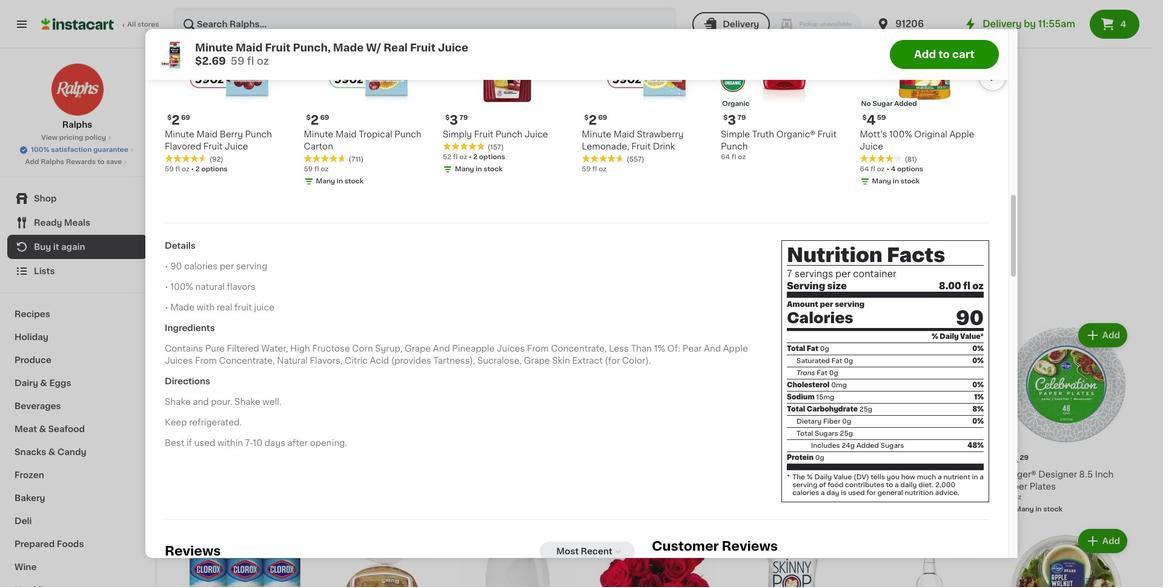 Task type: vqa. For each thing, say whether or not it's contained in the screenshot.
the Millions
no



Task type: describe. For each thing, give the bounding box(es) containing it.
apple inside contains pure filtered water, high fructose corn syrup, grape and pineapple juices from concentrate, less than 1% of: pear and apple juices from concentrate, natural flavors, citric acid (provides tartness), sucralose, grape skin extract (for color).
[[723, 345, 748, 353]]

$ for minute maid tropical punch carton
[[306, 114, 311, 121]]

guarantee
[[93, 147, 128, 153]]

minute maid strawberry lemonade, fruit drink
[[582, 130, 684, 151]]

oz down lemonade,
[[599, 166, 607, 172]]

real for minute maid fruit punch, made w/ real fruit juice $2.69 59 fl oz
[[384, 43, 408, 53]]

1 vertical spatial juices
[[165, 357, 193, 366]]

product group containing 15
[[866, 321, 993, 506]]

many for 2
[[316, 178, 335, 185]]

deli link
[[7, 510, 147, 533]]

snacks & candy link
[[7, 441, 147, 464]]

stock for 2
[[345, 178, 364, 185]]

many in stock for 3
[[455, 166, 503, 172]]

1 horizontal spatial from
[[527, 345, 549, 353]]

daily inside "* the % daily value (dv) tells you how much a nutrient in a serving of food contributes to a daily diet. 2,000 calories a day is used for general nutrition advice."
[[815, 475, 832, 481]]

cholesterol 0mg
[[787, 383, 847, 389]]

bakery link
[[7, 487, 147, 510]]

69 for minute maid strawberry lemonade, fruit drink
[[598, 114, 608, 121]]

dietary
[[797, 419, 822, 426]]

add inside "link"
[[25, 159, 39, 165]]

contains
[[165, 345, 203, 353]]

prepared foods link
[[7, 533, 147, 556]]

69 for minute maid berry punch flavored fruit juice
[[181, 114, 190, 121]]

maid for minute maid berry punch flavored fruit juice
[[197, 130, 218, 139]]

kroger® designer 8.5 inch paper plates 48 oz
[[1003, 471, 1114, 501]]

2 for minute maid berry punch flavored fruit juice
[[172, 114, 180, 126]]

prepared foods
[[15, 541, 84, 549]]

minute for minute maid fruit punch, made w/ real fruit juice $2.69 59 fl oz
[[195, 43, 233, 53]]

per for servings per container
[[836, 269, 851, 279]]

you inside "* the % daily value (dv) tells you how much a nutrient in a serving of food contributes to a daily diet. 2,000 calories a day is used for general nutrition advice."
[[887, 475, 900, 481]]

candy
[[57, 448, 86, 457]]

items you order will show up here so you can buy them again easily
[[513, 215, 799, 224]]

again
[[240, 65, 293, 83]]

59 down carton at the left of page
[[304, 166, 313, 172]]

made for minute maid fruit punch, made w/ real fruit juice $2.69 59 fl oz
[[333, 43, 364, 53]]

8.00
[[939, 282, 962, 291]]

policy
[[85, 135, 106, 141]]

fructose
[[312, 345, 350, 353]]

oz inside simple truth organic® fruit punch 64 fl oz
[[738, 154, 746, 160]]

general
[[878, 490, 903, 497]]

w/ for minute maid fruit punch, made w/ real fruit juice $2.69 59 fl oz
[[366, 43, 381, 53]]

minute for minute maid fruit punch, made w/ real fruit juice (1.26k)
[[729, 471, 759, 480]]

made for minute maid fruit punch, made w/ real fruit juice (1.26k)
[[729, 483, 753, 492]]

can
[[688, 215, 704, 224]]

inch
[[1096, 471, 1114, 480]]

juice inside 'minute maid berry punch flavored fruit juice'
[[225, 142, 248, 151]]

% inside "* the % daily value (dv) tells you how much a nutrient in a serving of food contributes to a daily diet. 2,000 calories a day is used for general nutrition advice."
[[807, 475, 813, 481]]

oz down carton at the left of page
[[321, 166, 329, 172]]

best
[[165, 439, 184, 448]]

again inside buy it again link
[[61, 243, 85, 251]]

pineapple
[[452, 345, 495, 353]]

meat
[[15, 425, 37, 434]]

ralphs logo image
[[51, 63, 104, 116]]

many in stock for 4
[[872, 178, 920, 185]]

buy it again
[[182, 65, 293, 83]]

in inside product group
[[1036, 507, 1042, 513]]

fruit inside minute maid strawberry lemonade, fruit drink
[[632, 142, 651, 151]]

0 horizontal spatial sugars
[[815, 431, 839, 438]]

calories
[[787, 312, 854, 326]]

$ 2 69 for minute maid strawberry lemonade, fruit drink
[[584, 114, 608, 126]]

total for dietary fiber 0g
[[787, 407, 806, 414]]

0g for total fat 0g
[[820, 346, 830, 353]]

1 and from the left
[[433, 345, 450, 353]]

/lb
[[903, 454, 915, 464]]

organic®
[[777, 130, 816, 139]]

after
[[288, 439, 308, 448]]

4 inside button
[[1121, 20, 1127, 28]]

• 100% natural flavors
[[165, 283, 255, 292]]

1 horizontal spatial 1%
[[975, 395, 984, 401]]

drink
[[653, 142, 675, 151]]

0g for dietary fiber 0g
[[842, 419, 852, 426]]

syrup,
[[375, 345, 403, 353]]

79 for simple truth organic® fruit punch
[[738, 114, 746, 121]]

1 vertical spatial 64
[[860, 166, 869, 172]]

24g
[[842, 443, 855, 450]]

so
[[657, 215, 668, 224]]

added for sugar
[[895, 100, 917, 107]]

59 fl oz for minute maid strawberry lemonade, fruit drink
[[582, 166, 607, 172]]

item badge image
[[721, 68, 745, 92]]

lists
[[34, 267, 55, 276]]

$ 4 29
[[1005, 455, 1029, 467]]

(dv)
[[854, 475, 869, 481]]

center
[[961, 471, 990, 480]]

2 and from the left
[[704, 345, 721, 353]]

value
[[834, 475, 852, 481]]

59 down lemonade,
[[582, 166, 591, 172]]

to inside "link"
[[97, 159, 105, 165]]

them
[[724, 215, 746, 224]]

delivery for delivery
[[723, 20, 760, 28]]

$2.69
[[195, 56, 226, 66]]

sodium 15mg
[[787, 395, 835, 401]]

sourced)
[[948, 495, 987, 504]]

0 horizontal spatial per
[[220, 263, 234, 271]]

15mg
[[817, 395, 835, 401]]

0g for trans fat 0g
[[829, 370, 839, 377]]

item carousel region
[[148, 0, 1007, 194]]

$2.69 element
[[729, 453, 856, 469]]

oz right 8.00
[[973, 282, 984, 291]]

oz inside "kroger® designer 8.5 inch paper plates 48 oz"
[[1014, 495, 1022, 501]]

sugar
[[873, 100, 893, 107]]

$ for mott's 100% original apple juice
[[863, 114, 867, 121]]

25g for total carbohydrate 25g
[[860, 407, 873, 414]]

of
[[819, 483, 826, 489]]

$15.99 per pound element
[[866, 453, 993, 469]]

stock for 4
[[901, 178, 920, 185]]

trans
[[797, 370, 815, 377]]

* the % daily value (dv) tells you how much a nutrient in a serving of food contributes to a daily diet. 2,000 calories a day is used for general nutrition advice.
[[787, 475, 984, 497]]

0 horizontal spatial concentrate,
[[219, 357, 275, 366]]

$ 2 69 for minute maid berry punch flavored fruit juice
[[167, 114, 190, 126]]

1 horizontal spatial reviews
[[722, 541, 778, 553]]

buy for buy it again
[[182, 65, 218, 83]]

1 horizontal spatial you
[[670, 215, 686, 224]]

real
[[217, 304, 232, 312]]

maid for minute maid fruit punch, made w/ real fruit juice (1.26k)
[[761, 471, 782, 480]]

buy it again
[[34, 243, 85, 251]]

delivery for delivery by 11:55am
[[983, 19, 1022, 28]]

fl right 52
[[453, 154, 458, 160]]

pour.
[[211, 398, 232, 407]]

a up general
[[895, 483, 899, 489]]

added for 24g
[[857, 443, 879, 450]]

items for items customers buy regularly
[[182, 283, 220, 296]]

2 for minute maid strawberry lemonade, fruit drink
[[589, 114, 597, 126]]

service type group
[[693, 12, 862, 36]]

keep refrigerated.
[[165, 419, 242, 427]]

extract
[[572, 357, 603, 366]]

best if used within 7-10 days after opening.
[[165, 439, 347, 448]]

fresh
[[866, 471, 890, 480]]

carbohydrate
[[807, 407, 858, 414]]

options for 3
[[479, 154, 505, 160]]

0% for total fat 0g
[[973, 346, 984, 353]]

1 vertical spatial sugars
[[881, 443, 904, 450]]

show
[[598, 215, 621, 224]]

to inside "* the % daily value (dv) tells you how much a nutrient in a serving of food contributes to a daily diet. 2,000 calories a day is used for general nutrition advice."
[[886, 483, 893, 489]]

most recent button
[[540, 543, 635, 562]]

items for items you order will show up here so you can buy them again easily
[[513, 215, 537, 224]]

many for 3
[[455, 166, 474, 172]]

mott's 100% original apple juice
[[860, 130, 975, 151]]

25g for total sugars 25g
[[840, 431, 853, 438]]

carton
[[304, 142, 333, 151]]

total for saturated fat 0g
[[787, 346, 806, 353]]

fiber
[[824, 419, 841, 426]]

lemonade,
[[582, 142, 630, 151]]

easily
[[774, 215, 799, 224]]

2 right 52
[[473, 154, 478, 160]]

apple inside "mott's 100% original apple juice"
[[950, 130, 975, 139]]

trans fat 0g
[[797, 370, 839, 377]]

tells
[[871, 475, 885, 481]]

10
[[253, 439, 263, 448]]

serving size
[[787, 282, 847, 291]]

1 vertical spatial serving
[[835, 301, 865, 308]]

punch up (157)
[[496, 130, 523, 139]]

instacart logo image
[[41, 17, 114, 32]]

oz right 52
[[459, 154, 467, 160]]

most recent
[[557, 548, 613, 557]]

tropical
[[359, 130, 392, 139]]

59 inside minute maid fruit punch, made w/ real fruit juice $2.69 59 fl oz
[[231, 56, 245, 66]]

a up (never
[[980, 475, 984, 481]]

raised
[[927, 483, 957, 492]]

holiday link
[[7, 326, 147, 349]]

of:
[[668, 345, 681, 353]]

add inside button
[[914, 50, 936, 59]]

fl right 8.00
[[964, 282, 971, 291]]

snacks
[[15, 448, 46, 457]]

many down paper
[[1015, 507, 1034, 513]]

recipes link
[[7, 303, 147, 326]]

$ 3 79 for simply fruit punch juice
[[445, 114, 468, 126]]

0 horizontal spatial serving
[[236, 263, 267, 271]]

$ for minute maid berry punch flavored fruit juice
[[167, 114, 172, 121]]

$ inside $ 15 99
[[869, 455, 873, 462]]

0% for cholesterol 0mg
[[973, 383, 984, 389]]

strawberry
[[637, 130, 684, 139]]

$ 2 69 for minute maid tropical punch carton
[[306, 114, 329, 126]]

seafood
[[48, 425, 85, 434]]

all
[[127, 21, 136, 28]]

natural
[[277, 357, 308, 366]]

organic
[[722, 100, 750, 107]]

oz down the flavored
[[182, 166, 190, 172]]

acid
[[370, 357, 389, 366]]

punch, for (1.26k)
[[806, 471, 835, 480]]

0 horizontal spatial calories
[[184, 263, 218, 271]]

1 vertical spatial from
[[195, 357, 217, 366]]

1 vertical spatial 90
[[956, 309, 984, 329]]

value*
[[960, 334, 984, 341]]

0% for dietary fiber 0g
[[973, 419, 984, 426]]

48
[[1003, 495, 1012, 501]]

100% for •
[[170, 283, 193, 292]]

stock inside product group
[[1044, 507, 1063, 513]]

0 horizontal spatial you
[[539, 215, 556, 224]]

maid for minute maid fruit punch, made w/ real fruit juice $2.69 59 fl oz
[[236, 43, 263, 53]]

most
[[557, 548, 579, 557]]

7
[[787, 269, 792, 279]]

all stores link
[[41, 7, 160, 41]]

fat for total
[[807, 346, 819, 353]]

(557)
[[627, 156, 645, 163]]

serving inside "* the % daily value (dv) tells you how much a nutrient in a serving of food contributes to a daily diet. 2,000 calories a day is used for general nutrition advice."
[[793, 483, 818, 489]]

fl down the flavored
[[175, 166, 180, 172]]

details
[[165, 242, 196, 250]]

up
[[623, 215, 634, 224]]

punch, for $2.69
[[293, 43, 331, 53]]

3 for simple truth organic® fruit punch
[[728, 114, 736, 126]]

0 vertical spatial ralphs
[[62, 121, 92, 129]]

1 horizontal spatial daily
[[940, 334, 959, 341]]

a up raised
[[938, 475, 942, 481]]

59 down the flavored
[[165, 166, 174, 172]]

fat for saturated
[[832, 358, 843, 365]]

1 shake from the left
[[165, 398, 191, 407]]

0 horizontal spatial made
[[170, 304, 195, 312]]

total carbohydrate 25g
[[787, 407, 873, 414]]



Task type: locate. For each thing, give the bounding box(es) containing it.
1 horizontal spatial apple
[[950, 130, 975, 139]]

$ 3 79 for simple truth organic® fruit punch
[[724, 114, 746, 126]]

2 horizontal spatial 100%
[[890, 130, 913, 139]]

1 69 from the left
[[181, 114, 190, 121]]

91206
[[896, 19, 924, 28]]

1 horizontal spatial items
[[513, 215, 537, 224]]

0% for saturated fat 0g
[[973, 358, 984, 365]]

fat down saturated fat 0g
[[817, 370, 828, 377]]

2 down the flavored
[[196, 166, 200, 172]]

• 90 calories per serving
[[165, 263, 267, 271]]

protein
[[787, 455, 814, 462]]

juice inside "mott's 100% original apple juice"
[[860, 142, 884, 151]]

maid up buy it again
[[236, 43, 263, 53]]

minute up the flavored
[[165, 130, 194, 139]]

calories inside "* the % daily value (dv) tells you how much a nutrient in a serving of food contributes to a daily diet. 2,000 calories a day is used for general nutrition advice."
[[793, 490, 820, 497]]

% right the
[[807, 475, 813, 481]]

maid for minute maid strawberry lemonade, fruit drink
[[614, 130, 635, 139]]

1 $ 2 69 from the left
[[167, 114, 190, 126]]

keep
[[165, 419, 187, 427]]

concentrate, down 'filtered'
[[219, 357, 275, 366]]

0 horizontal spatial options
[[201, 166, 228, 172]]

100% inside "mott's 100% original apple juice"
[[890, 130, 913, 139]]

buy it again link
[[7, 235, 147, 259]]

& left 'eggs'
[[40, 379, 47, 388]]

69 for minute maid tropical punch carton
[[320, 114, 329, 121]]

2 up carton at the left of page
[[311, 114, 319, 126]]

oz inside minute maid fruit punch, made w/ real fruit juice $2.69 59 fl oz
[[257, 56, 269, 66]]

0 horizontal spatial w/
[[366, 43, 381, 53]]

sugars up includes
[[815, 431, 839, 438]]

eggs
[[49, 379, 71, 388]]

1 vertical spatial &
[[39, 425, 46, 434]]

diet.
[[919, 483, 934, 489]]

69 up the flavored
[[181, 114, 190, 121]]

contributes
[[845, 483, 885, 489]]

3 69 from the left
[[598, 114, 608, 121]]

mott's
[[860, 130, 887, 139]]

cart
[[953, 50, 975, 59]]

2 0% from the top
[[973, 358, 984, 365]]

w/ inside minute maid fruit punch, made w/ real fruit juice $2.69 59 fl oz
[[366, 43, 381, 53]]

view
[[41, 135, 58, 141]]

& for snacks
[[48, 448, 55, 457]]

1 horizontal spatial 3
[[728, 114, 736, 126]]

3 $ 2 69 from the left
[[584, 114, 608, 126]]

1 vertical spatial ralphs
[[41, 159, 64, 165]]

59 fl oz • 2 options
[[165, 166, 228, 172]]

0 horizontal spatial 100%
[[31, 147, 49, 153]]

fl down mott's
[[871, 166, 876, 172]]

1 $ 3 79 from the left
[[445, 114, 468, 126]]

1 vertical spatial concentrate,
[[219, 357, 275, 366]]

1 vertical spatial real
[[770, 483, 788, 492]]

100% inside button
[[31, 147, 49, 153]]

lists link
[[7, 259, 147, 284]]

daily up of
[[815, 475, 832, 481]]

minute inside minute maid tropical punch carton
[[304, 130, 333, 139]]

maid for minute maid tropical punch carton
[[336, 130, 357, 139]]

None search field
[[173, 7, 677, 41]]

delivery left "by" at the right top of the page
[[983, 19, 1022, 28]]

options for 2
[[201, 166, 228, 172]]

3 up simple
[[728, 114, 736, 126]]

stock down "kroger® designer 8.5 inch paper plates 48 oz"
[[1044, 507, 1063, 513]]

0 horizontal spatial $ 3 79
[[445, 114, 468, 126]]

2 horizontal spatial to
[[939, 50, 950, 59]]

minute
[[195, 43, 233, 53], [165, 130, 194, 139], [304, 130, 333, 139], [582, 130, 612, 139], [729, 471, 759, 480]]

0 horizontal spatial shake
[[165, 398, 191, 407]]

fl down lemonade,
[[593, 166, 597, 172]]

59 down "sugar"
[[877, 114, 886, 121]]

59 right $2.69
[[231, 56, 245, 66]]

in down minute maid tropical punch carton
[[337, 178, 343, 185]]

options down '(92)'
[[201, 166, 228, 172]]

and right pear
[[704, 345, 721, 353]]

to inside button
[[939, 50, 950, 59]]

options down (81)
[[897, 166, 924, 172]]

1 horizontal spatial 64
[[860, 166, 869, 172]]

grape up (provides
[[405, 345, 431, 353]]

4
[[1121, 20, 1127, 28], [867, 114, 876, 126], [891, 166, 896, 172], [1010, 455, 1019, 467]]

sugars up 99 at the right bottom of the page
[[881, 443, 904, 450]]

8%
[[973, 407, 984, 414]]

0 horizontal spatial 3
[[450, 114, 458, 126]]

•
[[469, 154, 472, 160], [191, 166, 194, 172], [887, 166, 890, 172], [165, 263, 168, 271], [165, 283, 168, 292], [165, 304, 168, 312]]

25g right carbohydrate
[[860, 407, 873, 414]]

total fat 0g
[[787, 346, 830, 353]]

made inside minute maid fruit punch, made w/ real fruit juice $2.69 59 fl oz
[[333, 43, 364, 53]]

0 horizontal spatial delivery
[[723, 20, 760, 28]]

25g up the '24g'
[[840, 431, 853, 438]]

customer reviews
[[652, 541, 778, 553]]

0 vertical spatial 25g
[[860, 407, 873, 414]]

daily left value*
[[940, 334, 959, 341]]

0 horizontal spatial to
[[97, 159, 105, 165]]

2 for minute maid tropical punch carton
[[311, 114, 319, 126]]

1 vertical spatial added
[[857, 443, 879, 450]]

items customers buy regularly
[[182, 283, 387, 296]]

holiday
[[15, 333, 48, 342]]

buy inside buy it again link
[[34, 243, 51, 251]]

2 69 from the left
[[320, 114, 329, 121]]

buy left it
[[34, 243, 51, 251]]

0%
[[973, 346, 984, 353], [973, 358, 984, 365], [973, 383, 984, 389], [973, 419, 984, 426]]

ralphs inside "link"
[[41, 159, 64, 165]]

filtered
[[227, 345, 259, 353]]

0 horizontal spatial 25g
[[840, 431, 853, 438]]

8.5
[[1080, 471, 1093, 480]]

1 horizontal spatial punch,
[[806, 471, 835, 480]]

0 horizontal spatial buy
[[34, 243, 51, 251]]

2 79 from the left
[[738, 114, 746, 121]]

99
[[888, 455, 898, 462]]

apple right pear
[[723, 345, 748, 353]]

(711)
[[349, 156, 364, 163]]

$ up lemonade,
[[584, 114, 589, 121]]

w/ for minute maid fruit punch, made w/ real fruit juice (1.26k)
[[756, 483, 767, 492]]

2 vertical spatial &
[[48, 448, 55, 457]]

59 fl oz for minute maid tropical punch carton
[[304, 166, 329, 172]]

natural
[[195, 283, 225, 292]]

real inside the minute maid fruit punch, made w/ real fruit juice (1.26k)
[[770, 483, 788, 492]]

pricing
[[59, 135, 83, 141]]

options for 4
[[897, 166, 924, 172]]

1 3 from the left
[[450, 114, 458, 126]]

concentrate, up extract
[[551, 345, 607, 353]]

0 horizontal spatial buy
[[298, 283, 324, 296]]

1 79 from the left
[[459, 114, 468, 121]]

1 59 fl oz from the left
[[304, 166, 329, 172]]

91206 button
[[876, 7, 949, 41]]

1 horizontal spatial sugars
[[881, 443, 904, 450]]

0 vertical spatial concentrate,
[[551, 345, 607, 353]]

punch, inside the minute maid fruit punch, made w/ real fruit juice (1.26k)
[[806, 471, 835, 480]]

in
[[476, 166, 482, 172], [337, 178, 343, 185], [893, 178, 899, 185], [972, 475, 978, 481], [1036, 507, 1042, 513]]

water,
[[261, 345, 288, 353]]

2 horizontal spatial options
[[897, 166, 924, 172]]

cholesterol
[[787, 383, 830, 389]]

59 fl oz down carton at the left of page
[[304, 166, 329, 172]]

64 inside simple truth organic® fruit punch 64 fl oz
[[721, 154, 730, 160]]

much
[[917, 475, 936, 481]]

$ down includes 24g added sugars
[[869, 455, 873, 462]]

per up calories
[[820, 301, 834, 308]]

maid inside minute maid tropical punch carton
[[336, 130, 357, 139]]

0 vertical spatial &
[[40, 379, 47, 388]]

high
[[290, 345, 310, 353]]

(1.26k)
[[774, 497, 798, 504]]

total
[[787, 346, 806, 353], [787, 407, 806, 414], [797, 431, 813, 438]]

0 horizontal spatial and
[[433, 345, 450, 353]]

minute for minute maid berry punch flavored fruit juice
[[165, 130, 194, 139]]

0 vertical spatial from
[[527, 345, 549, 353]]

minute inside the minute maid fruit punch, made w/ real fruit juice (1.26k)
[[729, 471, 759, 480]]

0 horizontal spatial real
[[384, 43, 408, 53]]

0 horizontal spatial 90
[[170, 263, 182, 271]]

frozen link
[[7, 464, 147, 487]]

$ 2 69 up the flavored
[[167, 114, 190, 126]]

pure
[[205, 345, 225, 353]]

you right so
[[670, 215, 686, 224]]

1 vertical spatial buy
[[298, 283, 324, 296]]

1 vertical spatial daily
[[815, 475, 832, 481]]

1 horizontal spatial 25g
[[860, 407, 873, 414]]

*
[[787, 475, 790, 481]]

minute inside minute maid strawberry lemonade, fruit drink
[[582, 130, 612, 139]]

$ inside $ 4 29
[[1005, 455, 1010, 462]]

protein 0g
[[787, 455, 825, 462]]

minute inside minute maid fruit punch, made w/ real fruit juice $2.69 59 fl oz
[[195, 43, 233, 53]]

add
[[914, 50, 936, 59], [25, 159, 39, 165], [829, 332, 847, 340], [966, 332, 984, 340], [1103, 332, 1120, 340], [555, 538, 573, 546], [692, 538, 710, 546], [1103, 538, 1120, 546]]

in for 4
[[893, 178, 899, 185]]

fat up trans fat 0g in the bottom right of the page
[[832, 358, 843, 365]]

amount per serving
[[787, 301, 865, 308]]

buy left 'it'
[[182, 65, 218, 83]]

1 horizontal spatial 59 fl oz
[[582, 166, 607, 172]]

customers
[[223, 283, 295, 296]]

$ up the flavored
[[167, 114, 172, 121]]

69 up carton at the left of page
[[320, 114, 329, 121]]

saturated fat 0g
[[797, 358, 853, 365]]

again right it
[[61, 243, 85, 251]]

0 horizontal spatial 79
[[459, 114, 468, 121]]

saturated
[[797, 358, 830, 365]]

1 horizontal spatial per
[[820, 301, 834, 308]]

0 vertical spatial 90
[[170, 263, 182, 271]]

stock down (711)
[[345, 178, 364, 185]]

$ 2 69 up carton at the left of page
[[306, 114, 329, 126]]

59 inside $ 4 59
[[877, 114, 886, 121]]

juice
[[438, 43, 468, 53], [525, 130, 548, 139], [225, 142, 248, 151], [860, 142, 884, 151], [812, 483, 835, 492]]

items left order at the top
[[513, 215, 537, 224]]

simply
[[443, 130, 472, 139]]

in down 52 fl oz • 2 options
[[476, 166, 482, 172]]

oz down simple
[[738, 154, 746, 160]]

(81)
[[905, 156, 917, 163]]

2 shake from the left
[[235, 398, 260, 407]]

made
[[333, 43, 364, 53], [170, 304, 195, 312], [729, 483, 753, 492]]

items up with
[[182, 283, 220, 296]]

stock for 3
[[484, 166, 503, 172]]

1 vertical spatial fat
[[832, 358, 843, 365]]

fruit inside simple truth organic® fruit punch 64 fl oz
[[818, 130, 837, 139]]

punch inside 'minute maid berry punch flavored fruit juice'
[[245, 130, 272, 139]]

$ 2 69 up lemonade,
[[584, 114, 608, 126]]

fruit inside 'minute maid berry punch flavored fruit juice'
[[203, 142, 223, 151]]

& for dairy
[[40, 379, 47, 388]]

serving
[[787, 282, 826, 291]]

0 vertical spatial juices
[[497, 345, 525, 353]]

maid left "*"
[[761, 471, 782, 480]]

1 horizontal spatial %
[[932, 334, 939, 341]]

no
[[861, 100, 871, 107]]

1 horizontal spatial 90
[[956, 309, 984, 329]]

0 horizontal spatial $ 2 69
[[167, 114, 190, 126]]

delivery up item badge image in the top of the page
[[723, 20, 760, 28]]

within
[[217, 439, 243, 448]]

0 vertical spatial %
[[932, 334, 939, 341]]

0 vertical spatial 100%
[[890, 130, 913, 139]]

w/
[[366, 43, 381, 53], [756, 483, 767, 492]]

2 horizontal spatial 69
[[598, 114, 608, 121]]

0 horizontal spatial reviews
[[165, 546, 221, 558]]

in for 3
[[476, 166, 482, 172]]

%
[[932, 334, 939, 341], [807, 475, 813, 481]]

2 vertical spatial total
[[797, 431, 813, 438]]

juice inside minute maid fruit punch, made w/ real fruit juice $2.69 59 fl oz
[[438, 43, 468, 53]]

2 up the flavored
[[172, 114, 180, 126]]

many in stock for 2
[[316, 178, 364, 185]]

plates
[[1030, 483, 1056, 492]]

0 vertical spatial items
[[513, 215, 537, 224]]

$ for kroger® designer 8.5 inch paper plates
[[1005, 455, 1010, 462]]

a down of
[[821, 490, 825, 497]]

used inside "* the % daily value (dv) tells you how much a nutrient in a serving of food contributes to a daily diet. 2,000 calories a day is used for general nutrition advice."
[[848, 490, 865, 497]]

1 vertical spatial 1%
[[975, 395, 984, 401]]

$ for minute maid strawberry lemonade, fruit drink
[[584, 114, 589, 121]]

made inside the minute maid fruit punch, made w/ real fruit juice (1.26k)
[[729, 483, 753, 492]]

snacks & candy
[[15, 448, 86, 457]]

0 horizontal spatial daily
[[815, 475, 832, 481]]

$ down no
[[863, 114, 867, 121]]

$ for simply fruit punch juice
[[445, 114, 450, 121]]

1 horizontal spatial buy
[[706, 215, 722, 224]]

punch right berry at top left
[[245, 130, 272, 139]]

ralphs up view pricing policy link
[[62, 121, 92, 129]]

90 down details
[[170, 263, 182, 271]]

w/ inside the minute maid fruit punch, made w/ real fruit juice (1.26k)
[[756, 483, 767, 492]]

shake up the keep
[[165, 398, 191, 407]]

1 horizontal spatial real
[[770, 483, 788, 492]]

fl inside simple truth organic® fruit punch 64 fl oz
[[732, 154, 737, 160]]

79
[[459, 114, 468, 121], [738, 114, 746, 121]]

64
[[721, 154, 730, 160], [860, 166, 869, 172]]

2 $ 2 69 from the left
[[306, 114, 329, 126]]

punch, up of
[[806, 471, 835, 480]]

0g for saturated fat 0g
[[844, 358, 853, 365]]

(never
[[959, 483, 986, 492]]

oz
[[257, 56, 269, 66], [459, 154, 467, 160], [738, 154, 746, 160], [182, 166, 190, 172], [321, 166, 329, 172], [599, 166, 607, 172], [877, 166, 885, 172], [973, 282, 984, 291], [1014, 495, 1022, 501]]

ralphs
[[62, 121, 92, 129], [41, 159, 64, 165]]

1 vertical spatial 25g
[[840, 431, 853, 438]]

0 horizontal spatial again
[[61, 243, 85, 251]]

many for 4
[[872, 178, 892, 185]]

maid inside the minute maid fruit punch, made w/ real fruit juice (1.26k)
[[761, 471, 782, 480]]

2 horizontal spatial made
[[729, 483, 753, 492]]

1 vertical spatial again
[[61, 243, 85, 251]]

79 down "organic"
[[738, 114, 746, 121]]

buy left regularly
[[298, 283, 324, 296]]

minute inside 'minute maid berry punch flavored fruit juice'
[[165, 130, 194, 139]]

1 vertical spatial calories
[[793, 490, 820, 497]]

79 for simply fruit punch juice
[[459, 114, 468, 121]]

8.00 fl oz
[[939, 282, 984, 291]]

in inside "* the % daily value (dv) tells you how much a nutrient in a serving of food contributes to a daily diet. 2,000 calories a day is used for general nutrition advice."
[[972, 475, 978, 481]]

3 for simply fruit punch juice
[[450, 114, 458, 126]]

64 down simple
[[721, 154, 730, 160]]

food
[[828, 483, 844, 489]]

1 horizontal spatial juices
[[497, 345, 525, 353]]

serving down size
[[835, 301, 865, 308]]

per for amount per serving
[[820, 301, 834, 308]]

1 horizontal spatial to
[[886, 483, 893, 489]]

0 vertical spatial sugars
[[815, 431, 839, 438]]

product group containing 4
[[1003, 321, 1130, 518]]

opening.
[[310, 439, 347, 448]]

$ 3 79
[[445, 114, 468, 126], [724, 114, 746, 126]]

0 horizontal spatial grape
[[405, 345, 431, 353]]

maid inside minute maid strawberry lemonade, fruit drink
[[614, 130, 635, 139]]

punch inside simple truth organic® fruit punch 64 fl oz
[[721, 142, 748, 151]]

shake and pour. shake well.
[[165, 398, 282, 407]]

69 up lemonade,
[[598, 114, 608, 121]]

fl right 'it'
[[247, 56, 254, 66]]

1 vertical spatial %
[[807, 475, 813, 481]]

1 horizontal spatial grape
[[524, 357, 550, 366]]

1 horizontal spatial concentrate,
[[551, 345, 607, 353]]

0 horizontal spatial %
[[807, 475, 813, 481]]

minute for minute maid tropical punch carton
[[304, 130, 333, 139]]

1 horizontal spatial calories
[[793, 490, 820, 497]]

added up 15
[[857, 443, 879, 450]]

punch inside minute maid tropical punch carton
[[395, 130, 422, 139]]

fat for trans
[[817, 370, 828, 377]]

1 vertical spatial total
[[787, 407, 806, 414]]

1 horizontal spatial w/
[[756, 483, 767, 492]]

fl inside minute maid fruit punch, made w/ real fruit juice $2.69 59 fl oz
[[247, 56, 254, 66]]

1 vertical spatial buy
[[34, 243, 51, 251]]

0 horizontal spatial 59 fl oz
[[304, 166, 329, 172]]

total down dietary
[[797, 431, 813, 438]]

0 vertical spatial grape
[[405, 345, 431, 353]]

again
[[749, 215, 772, 224], [61, 243, 85, 251]]

many in stock down 52 fl oz • 2 options
[[455, 166, 503, 172]]

product group
[[182, 321, 309, 518], [319, 321, 446, 515], [456, 321, 583, 503], [592, 321, 720, 518], [729, 321, 856, 515], [866, 321, 993, 506], [1003, 321, 1130, 518], [182, 527, 309, 588], [456, 527, 583, 588], [592, 527, 720, 588], [1003, 527, 1130, 588]]

punch right tropical
[[395, 130, 422, 139]]

3 0% from the top
[[973, 383, 984, 389]]

stock down (81)
[[901, 178, 920, 185]]

1% inside contains pure filtered water, high fructose corn syrup, grape and pineapple juices from concentrate, less than 1% of: pear and apple juices from concentrate, natural flavors, citric acid (provides tartness), sucralose, grape skin extract (for color).
[[654, 345, 665, 353]]

juices down contains
[[165, 357, 193, 366]]

flavors,
[[310, 357, 343, 366]]

paper
[[1003, 483, 1028, 492]]

simple
[[721, 130, 750, 139]]

minute up lemonade,
[[582, 130, 612, 139]]

buy for buy it again
[[34, 243, 51, 251]]

25g
[[860, 407, 873, 414], [840, 431, 853, 438]]

0 vertical spatial calories
[[184, 263, 218, 271]]

1 horizontal spatial and
[[704, 345, 721, 353]]

1% left of:
[[654, 345, 665, 353]]

many in stock down 64 fl oz • 4 options
[[872, 178, 920, 185]]

2 up lemonade,
[[589, 114, 597, 126]]

punch down simple
[[721, 142, 748, 151]]

0g
[[820, 346, 830, 353], [844, 358, 853, 365], [829, 370, 839, 377], [842, 419, 852, 426], [816, 455, 825, 462]]

3
[[450, 114, 458, 126], [728, 114, 736, 126]]

100% up (81)
[[890, 130, 913, 139]]

fl
[[247, 56, 254, 66], [453, 154, 458, 160], [732, 154, 737, 160], [175, 166, 180, 172], [314, 166, 319, 172], [593, 166, 597, 172], [871, 166, 876, 172], [964, 282, 971, 291]]

0 horizontal spatial used
[[194, 439, 215, 448]]

1 vertical spatial used
[[848, 490, 865, 497]]

100% left natural at top
[[170, 283, 193, 292]]

delivery inside button
[[723, 20, 760, 28]]

1 vertical spatial 100%
[[31, 147, 49, 153]]

1 horizontal spatial buy
[[182, 65, 218, 83]]

fl down carton at the left of page
[[314, 166, 319, 172]]

1 0% from the top
[[973, 346, 984, 353]]

punch, inside minute maid fruit punch, made w/ real fruit juice $2.69 59 fl oz
[[293, 43, 331, 53]]

many in stock down plates
[[1015, 507, 1063, 513]]

juice inside the minute maid fruit punch, made w/ real fruit juice (1.26k)
[[812, 483, 835, 492]]

in for 2
[[337, 178, 343, 185]]

& for meat
[[39, 425, 46, 434]]

0 vertical spatial again
[[749, 215, 772, 224]]

minute maid fruit punch, made w/ real fruit juice $2.69 59 fl oz
[[195, 43, 468, 66]]

$ for simple truth organic® fruit punch
[[724, 114, 728, 121]]

$ inside $ 4 59
[[863, 114, 867, 121]]

maid inside minute maid fruit punch, made w/ real fruit juice $2.69 59 fl oz
[[236, 43, 263, 53]]

customer
[[652, 541, 719, 553]]

contains pure filtered water, high fructose corn syrup, grape and pineapple juices from concentrate, less than 1% of: pear and apple juices from concentrate, natural flavors, citric acid (provides tartness), sucralose, grape skin extract (for color).
[[165, 345, 748, 366]]

0 vertical spatial w/
[[366, 43, 381, 53]]

2 3 from the left
[[728, 114, 736, 126]]

2 59 fl oz from the left
[[582, 166, 607, 172]]

minute for minute maid strawberry lemonade, fruit drink
[[582, 130, 612, 139]]

you left order at the top
[[539, 215, 556, 224]]

buy
[[706, 215, 722, 224], [298, 283, 324, 296]]

0 vertical spatial added
[[895, 100, 917, 107]]

wine link
[[7, 556, 147, 579]]

real inside minute maid fruit punch, made w/ real fruit juice $2.69 59 fl oz
[[384, 43, 408, 53]]

delivery by 11:55am link
[[964, 17, 1076, 32]]

many
[[455, 166, 474, 172], [316, 178, 335, 185], [872, 178, 892, 185], [1015, 507, 1034, 513]]

2 $ 3 79 from the left
[[724, 114, 746, 126]]

0 horizontal spatial added
[[857, 443, 879, 450]]

0 horizontal spatial from
[[195, 357, 217, 366]]

to left cart
[[939, 50, 950, 59]]

fresh atlantic salmon center cut loin farm raised (never frozen; sustainably sourced)
[[866, 471, 990, 504]]

2 vertical spatial serving
[[793, 483, 818, 489]]

truth
[[752, 130, 774, 139]]

$
[[167, 114, 172, 121], [306, 114, 311, 121], [445, 114, 450, 121], [584, 114, 589, 121], [724, 114, 728, 121], [863, 114, 867, 121], [869, 455, 873, 462], [1005, 455, 1010, 462]]

many down 52 fl oz • 2 options
[[455, 166, 474, 172]]

1 horizontal spatial used
[[848, 490, 865, 497]]

& left candy
[[48, 448, 55, 457]]

1 horizontal spatial shake
[[235, 398, 260, 407]]

foods
[[57, 541, 84, 549]]

added inside item carousel region
[[895, 100, 917, 107]]

in up (never
[[972, 475, 978, 481]]

items
[[513, 215, 537, 224], [182, 283, 220, 296]]

real for minute maid fruit punch, made w/ real fruit juice (1.26k)
[[770, 483, 788, 492]]

0 vertical spatial buy
[[182, 65, 218, 83]]

4 0% from the top
[[973, 419, 984, 426]]

used down contributes
[[848, 490, 865, 497]]

100% for mott's
[[890, 130, 913, 139]]

and up tartness),
[[433, 345, 450, 353]]

2 horizontal spatial serving
[[835, 301, 865, 308]]

oz down mott's
[[877, 166, 885, 172]]

maid inside 'minute maid berry punch flavored fruit juice'
[[197, 130, 218, 139]]



